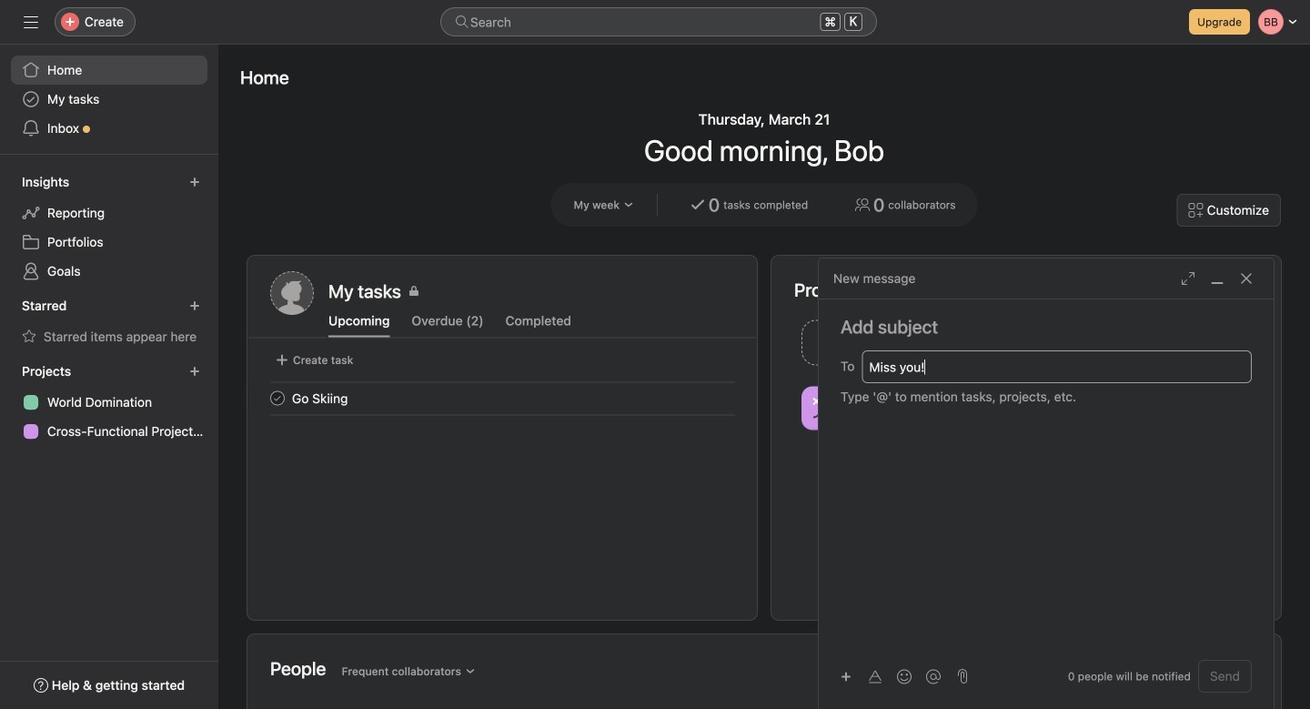 Task type: vqa. For each thing, say whether or not it's contained in the screenshot.
THE MARK COMPLETE checkbox
yes



Task type: describe. For each thing, give the bounding box(es) containing it.
projects element
[[0, 355, 218, 450]]

hide sidebar image
[[24, 15, 38, 29]]

Mark complete checkbox
[[267, 387, 289, 409]]

add items to starred image
[[189, 300, 200, 311]]

Search tasks, projects, and more text field
[[441, 7, 878, 36]]

1 vertical spatial list item
[[249, 382, 757, 415]]

new insights image
[[189, 177, 200, 188]]

rocket image
[[1046, 332, 1067, 354]]

minimize image
[[1211, 271, 1225, 286]]

expand popout to full screen image
[[1182, 271, 1196, 286]]



Task type: locate. For each thing, give the bounding box(es) containing it.
0 vertical spatial list item
[[795, 315, 1027, 371]]

cell
[[866, 356, 1246, 378]]

0 horizontal spatial list item
[[249, 382, 757, 415]]

dialog
[[819, 259, 1275, 709]]

insights element
[[0, 166, 218, 290]]

close image
[[1240, 271, 1255, 286]]

mark complete image
[[267, 387, 289, 409]]

add profile photo image
[[270, 271, 314, 315]]

Add subject text field
[[819, 314, 1275, 340]]

insert an object image
[[841, 671, 852, 682]]

toolbar
[[834, 663, 950, 690]]

global element
[[0, 45, 218, 154]]

at mention image
[[927, 670, 941, 684]]

new project or portfolio image
[[189, 366, 200, 377]]

starred element
[[0, 290, 218, 355]]

line_and_symbols image
[[813, 397, 835, 419]]

1 horizontal spatial list item
[[795, 315, 1027, 371]]

None field
[[441, 7, 878, 36]]

list item
[[795, 315, 1027, 371], [249, 382, 757, 415]]



